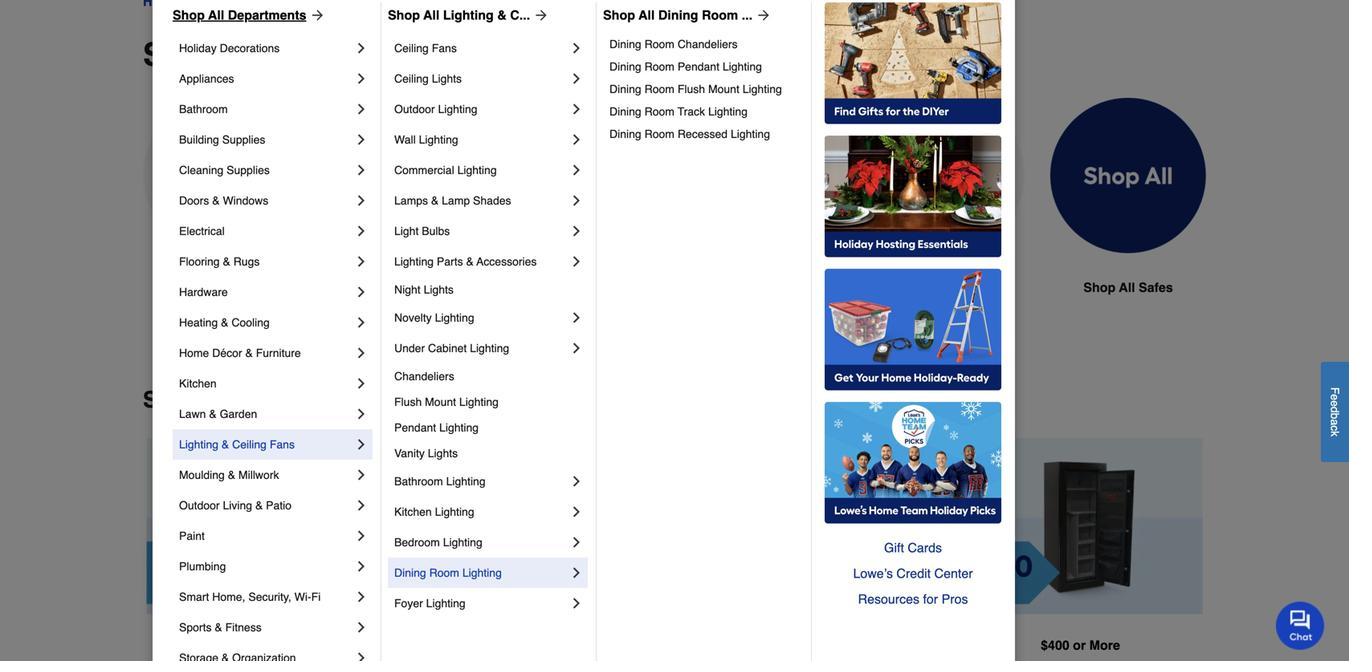 Task type: vqa. For each thing, say whether or not it's contained in the screenshot.
second shop from the right
yes



Task type: locate. For each thing, give the bounding box(es) containing it.
supplies inside the building supplies link
[[222, 133, 265, 146]]

furniture
[[256, 347, 301, 360]]

kitchen up lawn
[[179, 377, 217, 390]]

shop for shop all dining room ...
[[603, 8, 635, 22]]

lighting
[[443, 8, 494, 22], [723, 60, 762, 73], [743, 83, 782, 96], [438, 103, 477, 116], [708, 105, 748, 118], [731, 128, 770, 141], [419, 133, 458, 146], [457, 164, 497, 177], [394, 255, 434, 268], [435, 312, 474, 324], [470, 342, 509, 355], [459, 396, 499, 409], [439, 422, 479, 434], [179, 438, 218, 451], [446, 475, 486, 488], [435, 506, 474, 519], [443, 536, 482, 549], [462, 567, 502, 580], [426, 598, 466, 610]]

cards
[[908, 541, 942, 556]]

1 vertical spatial chandeliers
[[394, 370, 454, 383]]

& right lawn
[[209, 408, 217, 421]]

chevron right image for ceiling fans
[[569, 40, 585, 56]]

0 vertical spatial bathroom
[[179, 103, 228, 116]]

ceiling
[[394, 42, 429, 55], [394, 72, 429, 85], [232, 438, 267, 451]]

shop all dining room ...
[[603, 8, 753, 22]]

room left track
[[645, 105, 675, 118]]

mount down dining room pendant lighting link
[[708, 83, 740, 96]]

chevron right image for outdoor lighting
[[569, 101, 585, 117]]

lowe's
[[853, 567, 893, 581]]

0 horizontal spatial bathroom
[[179, 103, 228, 116]]

dining up foyer
[[394, 567, 426, 580]]

doors & windows link
[[179, 186, 353, 216]]

room up 'dining room track lighting'
[[645, 83, 675, 96]]

e up d
[[1329, 394, 1342, 401]]

lighting up under cabinet lighting
[[435, 312, 474, 324]]

supplies inside cleaning supplies link
[[227, 164, 270, 177]]

0 horizontal spatial pendant
[[394, 422, 436, 434]]

0 horizontal spatial outdoor
[[179, 500, 220, 512]]

night lights link
[[394, 277, 585, 303]]

1 horizontal spatial home
[[547, 280, 583, 295]]

& inside moulding & millwork link
[[228, 469, 235, 482]]

dining up 'dining room track lighting'
[[610, 83, 641, 96]]

dining for dining room pendant lighting
[[610, 60, 641, 73]]

room down shop all dining room ...
[[645, 38, 675, 51]]

heating
[[179, 316, 218, 329]]

0 horizontal spatial kitchen
[[179, 377, 217, 390]]

outdoor living & patio link
[[179, 491, 353, 521]]

novelty
[[394, 312, 432, 324]]

lamps & lamp shades
[[394, 194, 511, 207]]

chevron right image for electrical
[[353, 223, 369, 239]]

shop safes by price
[[143, 387, 359, 413]]

0 horizontal spatial home
[[179, 347, 209, 360]]

room
[[702, 8, 738, 22], [645, 38, 675, 51], [645, 60, 675, 73], [645, 83, 675, 96], [645, 105, 675, 118], [645, 128, 675, 141], [429, 567, 459, 580]]

safes for home safes
[[586, 280, 621, 295]]

safes for shop safes by price
[[205, 387, 265, 413]]

1 horizontal spatial flush
[[678, 83, 705, 96]]

a tall black sports afield gun safe. image
[[324, 98, 480, 254]]

shop up dining room chandeliers
[[603, 8, 635, 22]]

chevron right image for kitchen lighting
[[569, 504, 585, 520]]

bathroom for bathroom lighting
[[394, 475, 443, 488]]

& right parts
[[466, 255, 474, 268]]

bathroom down vanity lights
[[394, 475, 443, 488]]

lighting down dining room chandeliers link
[[723, 60, 762, 73]]

shop up holiday
[[173, 8, 205, 22]]

1 horizontal spatial bathroom
[[394, 475, 443, 488]]

lighting right recessed at the top right
[[731, 128, 770, 141]]

chevron right image for foyer lighting
[[569, 596, 585, 612]]

2 arrow right image from the left
[[753, 7, 772, 23]]

1 horizontal spatial outdoor
[[394, 103, 435, 116]]

1 vertical spatial flush
[[394, 396, 422, 409]]

home décor & furniture link
[[179, 338, 353, 369]]

outdoor down moulding
[[179, 500, 220, 512]]

& right décor in the bottom left of the page
[[245, 347, 253, 360]]

3 shop from the left
[[603, 8, 635, 22]]

flush mount lighting
[[394, 396, 499, 409]]

plumbing link
[[179, 552, 353, 582]]

kitchen lighting link
[[394, 497, 569, 528]]

$100 to $200. image
[[417, 439, 662, 615]]

dining room recessed lighting link
[[610, 123, 800, 145]]

1 horizontal spatial mount
[[708, 83, 740, 96]]

arrow right image inside shop all lighting & c... link
[[530, 7, 549, 23]]

1 arrow right image from the left
[[530, 7, 549, 23]]

outdoor up wall
[[394, 103, 435, 116]]

chandeliers
[[678, 38, 738, 51], [394, 370, 454, 383]]

lowe's home team holiday picks. image
[[825, 402, 1001, 524]]

all for dining
[[639, 8, 655, 22]]

appliances
[[179, 72, 234, 85]]

1 vertical spatial bathroom
[[394, 475, 443, 488]]

all for safes
[[1119, 280, 1135, 295]]

supplies up cleaning supplies
[[222, 133, 265, 146]]

credit
[[897, 567, 931, 581]]

night
[[394, 283, 421, 296]]

ceiling up ceiling lights
[[394, 42, 429, 55]]

room inside dining room recessed lighting link
[[645, 128, 675, 141]]

0 vertical spatial outdoor
[[394, 103, 435, 116]]

1 vertical spatial ceiling
[[394, 72, 429, 85]]

shop all safes link
[[1050, 98, 1206, 336]]

room down bedroom lighting
[[429, 567, 459, 580]]

0 horizontal spatial chandeliers
[[394, 370, 454, 383]]

0 horizontal spatial shop
[[143, 387, 199, 413]]

cleaning supplies link
[[179, 155, 353, 186]]

0 vertical spatial flush
[[678, 83, 705, 96]]

flush up pendant lighting
[[394, 396, 422, 409]]

for
[[923, 592, 938, 607]]

room down 'dining room track lighting'
[[645, 128, 675, 141]]

b
[[1329, 413, 1342, 419]]

$400 or
[[1041, 638, 1086, 653]]

chandeliers up dining room pendant lighting link
[[678, 38, 738, 51]]

0 horizontal spatial shop
[[173, 8, 205, 22]]

bedroom lighting
[[394, 536, 482, 549]]

chevron right image for lighting & ceiling fans
[[353, 437, 369, 453]]

windows
[[223, 194, 268, 207]]

dining left track
[[610, 105, 641, 118]]

millwork
[[238, 469, 279, 482]]

outdoor lighting link
[[394, 94, 569, 124]]

find gifts for the diyer. image
[[825, 2, 1001, 124]]

a black sentrysafe home safe with the door ajar. image
[[506, 98, 662, 253]]

$400
[[817, 639, 846, 654]]

shop for shop all lighting & c...
[[388, 8, 420, 22]]

light
[[394, 225, 419, 238]]

chevron right image for commercial lighting
[[569, 162, 585, 178]]

& left rugs
[[223, 255, 230, 268]]

ceiling up millwork
[[232, 438, 267, 451]]

& up moulding & millwork
[[222, 438, 229, 451]]

1 horizontal spatial arrow right image
[[753, 7, 772, 23]]

0 horizontal spatial mount
[[425, 396, 456, 409]]

home safes link
[[506, 98, 662, 336]]

bathroom link
[[179, 94, 353, 124]]

chandeliers inside 'link'
[[394, 370, 454, 383]]

lights up novelty lighting
[[424, 283, 454, 296]]

pendant up the vanity
[[394, 422, 436, 434]]

dining for dining room track lighting
[[610, 105, 641, 118]]

0 vertical spatial home
[[547, 280, 583, 295]]

2 shop from the left
[[388, 8, 420, 22]]

commercial
[[394, 164, 454, 177]]

chevron right image for heating & cooling
[[353, 315, 369, 331]]

shop all departments
[[173, 8, 306, 22]]

lights down pendant lighting
[[428, 447, 458, 460]]

& left cooling on the top
[[221, 316, 228, 329]]

1 vertical spatial home
[[179, 347, 209, 360]]

foyer lighting link
[[394, 589, 569, 619]]

& inside shop all lighting & c... link
[[497, 8, 507, 22]]

less
[[275, 638, 304, 653]]

room for chandeliers
[[645, 38, 675, 51]]

arrow right image up dining room chandeliers link
[[753, 7, 772, 23]]

gift cards link
[[825, 536, 1001, 561]]

1 vertical spatial fans
[[270, 438, 295, 451]]

1 vertical spatial lights
[[424, 283, 454, 296]]

& inside flooring & rugs link
[[223, 255, 230, 268]]

2 horizontal spatial shop
[[603, 8, 635, 22]]

arrow right image
[[530, 7, 549, 23], [753, 7, 772, 23]]

ceiling down ceiling fans
[[394, 72, 429, 85]]

lighting down outdoor lighting
[[419, 133, 458, 146]]

f e e d b a c k
[[1329, 388, 1342, 437]]

mount up pendant lighting
[[425, 396, 456, 409]]

departments
[[228, 8, 306, 22]]

0 vertical spatial kitchen
[[179, 377, 217, 390]]

dining room pendant lighting
[[610, 60, 762, 73]]

& inside doors & windows link
[[212, 194, 220, 207]]

lighting down dining room lighting
[[426, 598, 466, 610]]

–
[[806, 639, 814, 654]]

gift cards
[[884, 541, 942, 556]]

lawn
[[179, 408, 206, 421]]

dining room lighting
[[394, 567, 502, 580]]

outdoor lighting
[[394, 103, 477, 116]]

f
[[1329, 388, 1342, 394]]

or
[[258, 638, 271, 653]]

bedroom
[[394, 536, 440, 549]]

& left millwork
[[228, 469, 235, 482]]

1 horizontal spatial kitchen
[[394, 506, 432, 519]]

fireproof safes link
[[143, 98, 299, 336]]

1 horizontal spatial shop
[[1084, 280, 1116, 295]]

dining
[[658, 8, 698, 22], [610, 38, 641, 51], [610, 60, 641, 73], [610, 83, 641, 96], [610, 105, 641, 118], [610, 128, 641, 141], [394, 567, 426, 580]]

0 vertical spatial chandeliers
[[678, 38, 738, 51]]

lighting up moulding
[[179, 438, 218, 451]]

0 horizontal spatial flush
[[394, 396, 422, 409]]

chevron right image
[[353, 40, 369, 56], [353, 71, 369, 87], [569, 71, 585, 87], [353, 101, 369, 117], [569, 101, 585, 117], [353, 132, 369, 148], [569, 132, 585, 148], [353, 162, 369, 178], [569, 162, 585, 178], [569, 193, 585, 209], [569, 223, 585, 239], [353, 284, 369, 300], [569, 310, 585, 326], [353, 315, 369, 331], [353, 467, 369, 483], [569, 474, 585, 490], [569, 504, 585, 520], [569, 535, 585, 551], [353, 620, 369, 636], [353, 651, 369, 662]]

1 vertical spatial outdoor
[[179, 500, 220, 512]]

arrow right image inside shop all dining room ... link
[[753, 7, 772, 23]]

1 shop from the left
[[173, 8, 205, 22]]

lights up outdoor lighting
[[432, 72, 462, 85]]

pendant lighting link
[[394, 415, 585, 441]]

1 vertical spatial supplies
[[227, 164, 270, 177]]

dining room flush mount lighting
[[610, 83, 782, 96]]

dining down 'dining room track lighting'
[[610, 128, 641, 141]]

0 vertical spatial fans
[[432, 42, 457, 55]]

2 vertical spatial lights
[[428, 447, 458, 460]]

0 vertical spatial lights
[[432, 72, 462, 85]]

& right doors
[[212, 194, 220, 207]]

0 vertical spatial shop
[[1084, 280, 1116, 295]]

c
[[1329, 426, 1342, 431]]

1 vertical spatial kitchen
[[394, 506, 432, 519]]

lights for night lights
[[424, 283, 454, 296]]

accessories
[[477, 255, 537, 268]]

home for home décor & furniture
[[179, 347, 209, 360]]

room inside dining room chandeliers link
[[645, 38, 675, 51]]

shop
[[1084, 280, 1116, 295], [143, 387, 199, 413]]

chevron right image
[[569, 40, 585, 56], [353, 193, 369, 209], [353, 223, 369, 239], [353, 254, 369, 270], [569, 254, 585, 270], [569, 341, 585, 357], [353, 345, 369, 361], [353, 376, 369, 392], [353, 406, 369, 422], [353, 437, 369, 453], [353, 498, 369, 514], [353, 528, 369, 545], [353, 559, 369, 575], [569, 565, 585, 581], [353, 589, 369, 606], [569, 596, 585, 612]]

shop up ceiling fans
[[388, 8, 420, 22]]

lighting down bedroom lighting link
[[462, 567, 502, 580]]

file safes link
[[869, 98, 1025, 336]]

chevron right image for bathroom
[[353, 101, 369, 117]]

dining room track lighting link
[[610, 100, 800, 123]]

1 vertical spatial shop
[[143, 387, 199, 413]]

room for pendant
[[645, 60, 675, 73]]

e up b
[[1329, 401, 1342, 407]]

chevron right image for flooring & rugs
[[353, 254, 369, 270]]

1 vertical spatial mount
[[425, 396, 456, 409]]

0 vertical spatial supplies
[[222, 133, 265, 146]]

& left lamp
[[431, 194, 439, 207]]

more
[[1090, 638, 1120, 653]]

lighting up chandeliers 'link'
[[470, 342, 509, 355]]

0 vertical spatial mount
[[708, 83, 740, 96]]

$200 to $400. image
[[687, 439, 932, 615]]

lighting down ceiling lights link
[[438, 103, 477, 116]]

file
[[917, 280, 939, 295]]

shop for shop all departments
[[173, 8, 205, 22]]

commercial lighting link
[[394, 155, 569, 186]]

kitchen up bedroom
[[394, 506, 432, 519]]

home safes
[[547, 280, 621, 295]]

0 horizontal spatial arrow right image
[[530, 7, 549, 23]]

fans up ceiling lights
[[432, 42, 457, 55]]

safes for fireproof safes
[[234, 280, 268, 295]]

flush up track
[[678, 83, 705, 96]]

lighting down dining room pendant lighting link
[[743, 83, 782, 96]]

shop
[[173, 8, 205, 22], [388, 8, 420, 22], [603, 8, 635, 22]]

pendant up dining room flush mount lighting
[[678, 60, 720, 73]]

holiday hosting essentials. image
[[825, 136, 1001, 258]]

track
[[678, 105, 705, 118]]

bathroom
[[179, 103, 228, 116], [394, 475, 443, 488]]

chevron right image for home décor & furniture
[[353, 345, 369, 361]]

lowe's credit center
[[853, 567, 973, 581]]

dining down dining room chandeliers
[[610, 60, 641, 73]]

lighting & ceiling fans link
[[179, 430, 353, 460]]

& left c...
[[497, 8, 507, 22]]

hardware
[[179, 286, 228, 299]]

fans down lawn & garden link at the left bottom of the page
[[270, 438, 295, 451]]

novelty lighting link
[[394, 303, 569, 333]]

dining down shop all dining room ...
[[610, 38, 641, 51]]

room for lighting
[[429, 567, 459, 580]]

room down dining room chandeliers
[[645, 60, 675, 73]]

arrow right image for shop all lighting & c...
[[530, 7, 549, 23]]

chevron right image for lawn & garden
[[353, 406, 369, 422]]

room inside the dining room flush mount lighting link
[[645, 83, 675, 96]]

1 horizontal spatial shop
[[388, 8, 420, 22]]

dining room pendant lighting link
[[610, 55, 800, 78]]

room inside dining room track lighting link
[[645, 105, 675, 118]]

& inside lighting & ceiling fans link
[[222, 438, 229, 451]]

room inside dining room pendant lighting link
[[645, 60, 675, 73]]

& inside the sports & fitness link
[[215, 622, 222, 634]]

chandeliers down under on the left bottom of the page
[[394, 370, 454, 383]]

paint
[[179, 530, 205, 543]]

arrow right image up the ceiling fans link
[[530, 7, 549, 23]]

room left ...
[[702, 8, 738, 22]]

lighting parts & accessories
[[394, 255, 537, 268]]

ceiling for ceiling lights
[[394, 72, 429, 85]]

& right "sports"
[[215, 622, 222, 634]]

chevron right image for holiday decorations
[[353, 40, 369, 56]]

vanity lights link
[[394, 441, 585, 467]]

0 vertical spatial ceiling
[[394, 42, 429, 55]]

wall
[[394, 133, 416, 146]]

bathroom down appliances
[[179, 103, 228, 116]]

2 e from the top
[[1329, 401, 1342, 407]]

room inside dining room lighting link
[[429, 567, 459, 580]]

supplies up windows
[[227, 164, 270, 177]]

chevron right image for appliances
[[353, 71, 369, 87]]

price
[[304, 387, 359, 413]]

& inside outdoor living & patio link
[[255, 500, 263, 512]]

chevron right image for novelty lighting
[[569, 310, 585, 326]]

holiday decorations
[[179, 42, 280, 55]]

1 horizontal spatial pendant
[[678, 60, 720, 73]]

gift
[[884, 541, 904, 556]]

ceiling fans link
[[394, 33, 569, 63]]

pendant lighting
[[394, 422, 479, 434]]

$200 – $400
[[774, 639, 846, 654]]

e
[[1329, 394, 1342, 401], [1329, 401, 1342, 407]]

& left patio
[[255, 500, 263, 512]]

chevron right image for wall lighting
[[569, 132, 585, 148]]

1 horizontal spatial chandeliers
[[678, 38, 738, 51]]



Task type: describe. For each thing, give the bounding box(es) containing it.
cleaning
[[179, 164, 223, 177]]

lighting down bathroom lighting
[[435, 506, 474, 519]]

cleaning supplies
[[179, 164, 270, 177]]

shop all. image
[[1050, 98, 1206, 254]]

patio
[[266, 500, 292, 512]]

dining for dining room chandeliers
[[610, 38, 641, 51]]

a black sentrysafe fireproof safe. image
[[143, 98, 299, 253]]

& inside lawn & garden link
[[209, 408, 217, 421]]

all for departments
[[208, 8, 224, 22]]

chevron right image for smart home, security, wi-fi
[[353, 589, 369, 606]]

building
[[179, 133, 219, 146]]

chevron right image for kitchen
[[353, 376, 369, 392]]

lights for vanity lights
[[428, 447, 458, 460]]

...
[[742, 8, 753, 22]]

moulding & millwork link
[[179, 460, 353, 491]]

& inside lamps & lamp shades link
[[431, 194, 439, 207]]

lighting up kitchen lighting link
[[446, 475, 486, 488]]

moulding & millwork
[[179, 469, 279, 482]]

building supplies
[[179, 133, 265, 146]]

dining room flush mount lighting link
[[610, 78, 800, 100]]

gun
[[371, 280, 396, 295]]

room inside shop all dining room ... link
[[702, 8, 738, 22]]

sports
[[179, 622, 212, 634]]

chevron right image for lamps & lamp shades
[[569, 193, 585, 209]]

holiday decorations link
[[179, 33, 353, 63]]

lamps & lamp shades link
[[394, 186, 569, 216]]

lighting up pendant lighting link
[[459, 396, 499, 409]]

ceiling lights
[[394, 72, 462, 85]]

& inside 'home décor & furniture' link
[[245, 347, 253, 360]]

arrow right image
[[306, 7, 326, 23]]

sports & fitness link
[[179, 613, 353, 643]]

lights for ceiling lights
[[432, 72, 462, 85]]

gun safes
[[371, 280, 434, 295]]

chevron right image for hardware
[[353, 284, 369, 300]]

chevron right image for outdoor living & patio
[[353, 498, 369, 514]]

smart home, security, wi-fi link
[[179, 582, 353, 613]]

lighting & ceiling fans
[[179, 438, 295, 451]]

a black honeywell chest safe with the top open. image
[[687, 98, 843, 254]]

chat invite button image
[[1276, 602, 1325, 651]]

chevron right image for under cabinet lighting
[[569, 341, 585, 357]]

1 horizontal spatial fans
[[432, 42, 457, 55]]

f e e d b a c k button
[[1321, 362, 1349, 462]]

safes for file safes
[[943, 280, 977, 295]]

living
[[223, 500, 252, 512]]

room for track
[[645, 105, 675, 118]]

lighting down flush mount lighting
[[439, 422, 479, 434]]

chevron right image for sports & fitness
[[353, 620, 369, 636]]

lighting down the dining room flush mount lighting link
[[708, 105, 748, 118]]

security,
[[248, 591, 291, 604]]

dining for dining room recessed lighting
[[610, 128, 641, 141]]

$400 or more. image
[[958, 439, 1203, 615]]

chevron right image for building supplies
[[353, 132, 369, 148]]

chevron right image for ceiling lights
[[569, 71, 585, 87]]

smart
[[179, 591, 209, 604]]

mount inside flush mount lighting link
[[425, 396, 456, 409]]

dining room track lighting
[[610, 105, 748, 118]]

0 vertical spatial pendant
[[678, 60, 720, 73]]

chevron right image for moulding & millwork
[[353, 467, 369, 483]]

supplies for cleaning supplies
[[227, 164, 270, 177]]

bulbs
[[422, 225, 450, 238]]

pros
[[942, 592, 968, 607]]

decorations
[[220, 42, 280, 55]]

chevron right image for cleaning supplies
[[353, 162, 369, 178]]

chevron right image for bathroom lighting
[[569, 474, 585, 490]]

vanity lights
[[394, 447, 458, 460]]

outdoor for outdoor lighting
[[394, 103, 435, 116]]

home for home safes
[[547, 280, 583, 295]]

wall lighting
[[394, 133, 458, 146]]

chevron right image for plumbing
[[353, 559, 369, 575]]

0 horizontal spatial fans
[[270, 438, 295, 451]]

$99 or less
[[233, 638, 304, 653]]

flooring & rugs
[[179, 255, 260, 268]]

& inside heating & cooling link
[[221, 316, 228, 329]]

under cabinet lighting link
[[394, 333, 569, 364]]

flooring & rugs link
[[179, 247, 353, 277]]

dining up dining room chandeliers
[[658, 8, 698, 22]]

lamps
[[394, 194, 428, 207]]

room for recessed
[[645, 128, 675, 141]]

bathroom for bathroom
[[179, 103, 228, 116]]

electrical
[[179, 225, 225, 238]]

lighting up gun safes
[[394, 255, 434, 268]]

a black sentrysafe file safe with a key in the lock and the lid ajar. image
[[869, 98, 1025, 253]]

cabinet
[[428, 342, 467, 355]]

sports & fitness
[[179, 622, 262, 634]]

home,
[[212, 591, 245, 604]]

foyer
[[394, 598, 423, 610]]

vanity
[[394, 447, 425, 460]]

file safes
[[917, 280, 977, 295]]

2 vertical spatial ceiling
[[232, 438, 267, 451]]

chevron right image for dining room lighting
[[569, 565, 585, 581]]

rugs
[[233, 255, 260, 268]]

1 e from the top
[[1329, 394, 1342, 401]]

shades
[[473, 194, 511, 207]]

safes for gun safes
[[400, 280, 434, 295]]

appliances link
[[179, 63, 353, 94]]

shop all lighting & c...
[[388, 8, 530, 22]]

ceiling lights link
[[394, 63, 569, 94]]

lighting up dining room lighting
[[443, 536, 482, 549]]

dining for dining room flush mount lighting
[[610, 83, 641, 96]]

gun safes link
[[324, 98, 480, 336]]

parts
[[437, 255, 463, 268]]

shop all dining room ... link
[[603, 6, 772, 25]]

a
[[1329, 419, 1342, 426]]

shop all departments link
[[173, 6, 326, 25]]

flooring
[[179, 255, 220, 268]]

chevron right image for light bulbs
[[569, 223, 585, 239]]

commercial lighting
[[394, 164, 497, 177]]

kitchen link
[[179, 369, 353, 399]]

bathroom lighting link
[[394, 467, 569, 497]]

shop for shop all safes
[[1084, 280, 1116, 295]]

c...
[[510, 8, 530, 22]]

mount inside the dining room flush mount lighting link
[[708, 83, 740, 96]]

resources
[[858, 592, 920, 607]]

fi
[[311, 591, 321, 604]]

dining room chandeliers link
[[610, 33, 800, 55]]

fireproof
[[174, 280, 230, 295]]

lawn & garden
[[179, 408, 257, 421]]

supplies for building supplies
[[222, 133, 265, 146]]

fitness
[[225, 622, 262, 634]]

1 vertical spatial pendant
[[394, 422, 436, 434]]

ceiling for ceiling fans
[[394, 42, 429, 55]]

$99 or less. image
[[146, 439, 391, 615]]

$99
[[233, 638, 255, 653]]

& inside lighting parts & accessories link
[[466, 255, 474, 268]]

kitchen for kitchen
[[179, 377, 217, 390]]

all for lighting
[[423, 8, 440, 22]]

garden
[[220, 408, 257, 421]]

kitchen lighting
[[394, 506, 474, 519]]

lighting down wall lighting link
[[457, 164, 497, 177]]

doors
[[179, 194, 209, 207]]

lighting up the ceiling fans link
[[443, 8, 494, 22]]

shop for shop safes by price
[[143, 387, 199, 413]]

chevron right image for paint
[[353, 528, 369, 545]]

arrow right image for shop all dining room ...
[[753, 7, 772, 23]]

outdoor for outdoor living & patio
[[179, 500, 220, 512]]

dining for dining room lighting
[[394, 567, 426, 580]]

get your home holiday-ready. image
[[825, 269, 1001, 391]]

room for flush
[[645, 83, 675, 96]]

chevron right image for lighting parts & accessories
[[569, 254, 585, 270]]

paint link
[[179, 521, 353, 552]]

chevron right image for bedroom lighting
[[569, 535, 585, 551]]

bedroom lighting link
[[394, 528, 569, 558]]

center
[[934, 567, 973, 581]]

kitchen for kitchen lighting
[[394, 506, 432, 519]]

hardware link
[[179, 277, 353, 308]]

resources for pros
[[858, 592, 968, 607]]

plumbing
[[179, 561, 226, 573]]

chevron right image for doors & windows
[[353, 193, 369, 209]]



